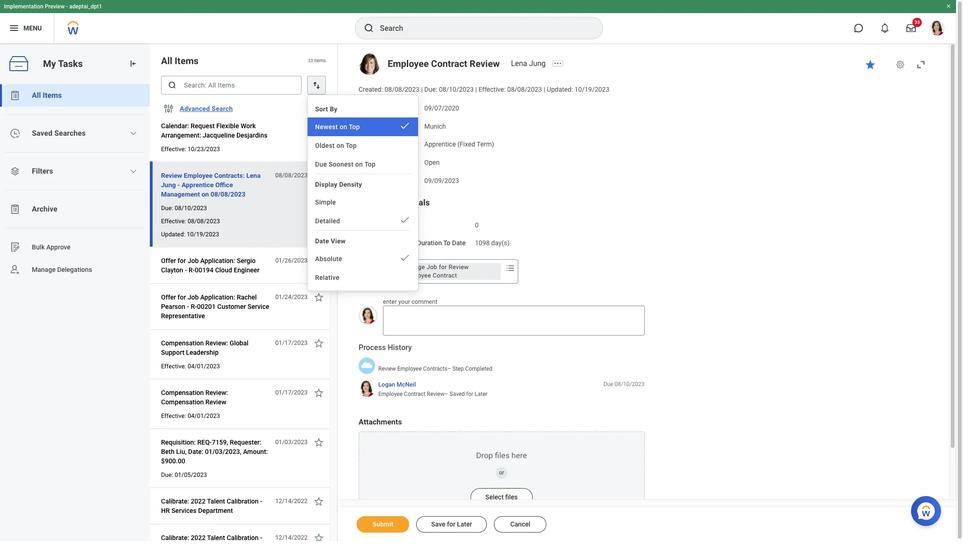 Task type: locate. For each thing, give the bounding box(es) containing it.
8 star image from the top
[[313, 533, 325, 541]]

01/17/2023 for compensation review: global support leadership
[[275, 340, 308, 347]]

saved down step
[[450, 391, 465, 398]]

offer for job application: rachel pearson ‎- r-00201 customer service representative button
[[161, 292, 270, 322]]

top for oldest on top
[[346, 142, 357, 149]]

1 vertical spatial to
[[444, 239, 451, 247]]

services
[[171, 507, 197, 515]]

1 horizontal spatial search image
[[363, 22, 374, 34]]

1 vertical spatial renewals
[[359, 221, 387, 229]]

0 horizontal spatial to
[[388, 221, 396, 229]]

0 vertical spatial due
[[315, 161, 327, 168]]

1 effective: 04/01/2023 from the top
[[161, 363, 220, 370]]

date view
[[315, 237, 346, 245]]

33 inside button
[[915, 20, 920, 25]]

09/07/2020
[[424, 104, 459, 112]]

contract up the comment
[[433, 272, 457, 279]]

display density
[[315, 181, 362, 188]]

1 vertical spatial later
[[457, 521, 472, 528]]

on right the oldest
[[337, 142, 344, 149]]

1 04/01/2023 from the top
[[188, 363, 220, 370]]

compensation for support
[[161, 340, 204, 347]]

profile logan mcneil image
[[930, 21, 945, 38]]

- inside menu 'banner'
[[66, 3, 68, 10]]

to right duration
[[444, 239, 451, 247]]

end
[[386, 177, 397, 184]]

1 vertical spatial 10/19/2023
[[187, 231, 219, 238]]

1 vertical spatial 04/01/2023
[[188, 413, 220, 420]]

job inside offer for job application: sergio clayton ‎- r-00194 cloud engineer
[[188, 257, 199, 265]]

0 vertical spatial renewals
[[393, 197, 430, 207]]

0 horizontal spatial saved
[[32, 129, 52, 138]]

updated: down 'lena jung' element
[[547, 86, 573, 93]]

1 vertical spatial r-
[[191, 303, 197, 311]]

2 star image from the top
[[313, 170, 325, 181]]

0 vertical spatial –
[[448, 366, 451, 372]]

0 horizontal spatial 10/19/2023
[[187, 231, 219, 238]]

mcneil
[[397, 381, 416, 388]]

for inside offer for job application: sergio clayton ‎- r-00194 cloud engineer
[[178, 257, 186, 265]]

- inside calibrate: 2022 talent calibration - hr services department
[[260, 498, 262, 505]]

0 vertical spatial search image
[[363, 22, 374, 34]]

0 vertical spatial r-
[[189, 266, 195, 274]]

1 vertical spatial due:
[[161, 205, 173, 212]]

process
[[359, 343, 386, 352]]

notifications large image
[[881, 23, 890, 33]]

1 horizontal spatial to
[[444, 239, 451, 247]]

application: inside offer for job application: sergio clayton ‎- r-00194 cloud engineer
[[200, 257, 235, 265]]

offer inside 'offer for job application: rachel pearson ‎- r-00201 customer service representative'
[[161, 294, 176, 301]]

application: for customer
[[200, 294, 235, 301]]

0 horizontal spatial all items
[[32, 91, 62, 100]]

check image inside absolute button
[[400, 252, 411, 264]]

for up pearson
[[178, 294, 186, 301]]

renewals to date element
[[475, 216, 479, 230]]

prompts image
[[505, 263, 516, 274]]

04/01/2023 for review
[[188, 413, 220, 420]]

2 review: from the top
[[205, 389, 228, 397]]

1 vertical spatial 08/10/2023
[[175, 205, 207, 212]]

0 vertical spatial 08/10/2023
[[439, 86, 474, 93]]

0 horizontal spatial due
[[315, 161, 327, 168]]

for down the completed
[[466, 391, 473, 398]]

lena
[[511, 59, 527, 68], [246, 172, 261, 179]]

employee contract review – saved for later
[[378, 391, 488, 398]]

items
[[175, 55, 199, 67], [43, 91, 62, 100]]

1 vertical spatial items
[[43, 91, 62, 100]]

apprentice inside 'review employee contracts: lena jung - apprentice office management on 08/08/2023'
[[182, 181, 214, 189]]

lena right contracts:
[[246, 172, 261, 179]]

r- right clayton at the left of the page
[[189, 266, 195, 274]]

manage delegations link
[[0, 259, 150, 281]]

1 vertical spatial offer
[[161, 294, 176, 301]]

top for newest on top
[[349, 123, 360, 131]]

later right save
[[457, 521, 472, 528]]

2 compensation from the top
[[161, 389, 204, 397]]

top down oldest on top button
[[365, 161, 376, 168]]

effective: 04/01/2023 for review
[[161, 413, 220, 420]]

lena up the created: 08/08/2023 | due: 08/10/2023 | effective: 08/08/2023 | updated: 10/19/2023 on the top of the page
[[511, 59, 527, 68]]

compensation up requisition: on the left
[[161, 399, 204, 406]]

clipboard image inside archive button
[[9, 204, 21, 215]]

check image
[[400, 120, 411, 132], [400, 252, 411, 264]]

employee up management
[[184, 172, 213, 179]]

0 vertical spatial star image
[[865, 59, 876, 70]]

1 application: from the top
[[200, 257, 235, 265]]

archive button
[[0, 198, 150, 221]]

later inside 'button'
[[457, 521, 472, 528]]

due soonest on top
[[315, 161, 376, 168]]

1 horizontal spatial due
[[604, 381, 613, 388]]

0 vertical spatial compensation
[[161, 340, 204, 347]]

33 for 33 items
[[308, 58, 313, 63]]

star image left gear image
[[865, 59, 876, 70]]

0 vertical spatial to
[[388, 221, 396, 229]]

chevron down image
[[130, 168, 137, 175]]

0 horizontal spatial later
[[457, 521, 472, 528]]

leadership
[[186, 349, 219, 356]]

newest on top button
[[308, 118, 418, 136]]

check image up type
[[400, 120, 411, 132]]

review: down leadership
[[205, 389, 228, 397]]

08/10/2023 inside the process history region
[[615, 381, 645, 388]]

01/26/2023
[[275, 257, 308, 264]]

process history
[[359, 343, 412, 352]]

0 horizontal spatial -
[[66, 3, 68, 10]]

0 vertical spatial later
[[475, 391, 488, 398]]

employee inside change job for review employee contract
[[404, 272, 431, 279]]

3 | from the left
[[544, 86, 545, 93]]

0 vertical spatial effective: 04/01/2023
[[161, 363, 220, 370]]

saved right "clock check" image
[[32, 129, 52, 138]]

01/17/2023 for compensation review: compensation review
[[275, 389, 308, 396]]

check image for absolute
[[400, 252, 411, 264]]

0 vertical spatial -
[[66, 3, 68, 10]]

all
[[161, 55, 172, 67], [32, 91, 41, 100]]

later
[[475, 391, 488, 398], [457, 521, 472, 528]]

compensation up support
[[161, 340, 204, 347]]

jung
[[529, 59, 546, 68], [161, 181, 176, 189]]

employee down the change
[[404, 272, 431, 279]]

1 clipboard image from the top
[[9, 90, 21, 101]]

open element
[[424, 157, 440, 166]]

0 vertical spatial check image
[[400, 120, 411, 132]]

0 horizontal spatial items
[[43, 91, 62, 100]]

1 | from the left
[[421, 86, 423, 93]]

top up due soonest on top
[[346, 142, 357, 149]]

employee's photo (logan mcneil) image
[[359, 306, 378, 326]]

0 horizontal spatial 08/10/2023
[[175, 205, 207, 212]]

1 vertical spatial check image
[[400, 252, 411, 264]]

calendar:
[[161, 122, 189, 130]]

due: down management
[[161, 205, 173, 212]]

renewals
[[393, 197, 430, 207], [359, 221, 387, 229]]

6 star image from the top
[[313, 387, 325, 399]]

- right preview
[[66, 3, 68, 10]]

33 inside item list element
[[308, 58, 313, 63]]

3 compensation from the top
[[161, 399, 204, 406]]

2 clipboard image from the top
[[9, 204, 21, 215]]

apprentice (fixed term) element
[[424, 139, 494, 148]]

2 vertical spatial -
[[260, 498, 262, 505]]

1 vertical spatial all
[[32, 91, 41, 100]]

1 horizontal spatial -
[[177, 181, 180, 189]]

1 vertical spatial –
[[445, 391, 448, 398]]

1 vertical spatial due
[[604, 381, 613, 388]]

check image
[[400, 215, 411, 226]]

work down "search"
[[218, 113, 233, 120]]

1 horizontal spatial star image
[[865, 59, 876, 70]]

due 08/10/2023
[[604, 381, 645, 388]]

08/10/2023 inside item list element
[[175, 205, 207, 212]]

2 horizontal spatial |
[[544, 86, 545, 93]]

work down the 'schedule'
[[241, 122, 256, 130]]

renewals up combined
[[359, 221, 387, 229]]

4 star image from the top
[[313, 292, 325, 303]]

process history region
[[359, 343, 645, 402]]

1 vertical spatial effective: 04/01/2023
[[161, 413, 220, 420]]

newest
[[315, 123, 338, 131]]

‎- inside 'offer for job application: rachel pearson ‎- r-00201 customer service representative'
[[187, 303, 189, 311]]

update employee's work schedule calendar: request flexible work arrangement: jacqueline desjardins button
[[161, 111, 270, 141]]

employee's
[[184, 113, 216, 120]]

clipboard image for all items
[[9, 90, 21, 101]]

offer for offer for job application: sergio clayton ‎- r-00194 cloud engineer
[[161, 257, 176, 265]]

change job for review employee contract element
[[404, 263, 497, 280]]

oldest on top
[[315, 142, 357, 149]]

contract up detailed button
[[359, 197, 391, 207]]

1 vertical spatial ‎-
[[187, 303, 189, 311]]

attachments region
[[359, 418, 645, 526]]

review: inside compensation review: global support leadership
[[205, 340, 228, 347]]

1 vertical spatial review:
[[205, 389, 228, 397]]

check image down combined contract duration to date
[[400, 252, 411, 264]]

offer up clayton at the left of the page
[[161, 257, 176, 265]]

top inside button
[[349, 123, 360, 131]]

fullscreen image
[[916, 59, 927, 70]]

2 01/17/2023 from the top
[[275, 389, 308, 396]]

04/01/2023 down leadership
[[188, 363, 220, 370]]

– left step
[[448, 366, 451, 372]]

0 horizontal spatial search image
[[168, 81, 177, 90]]

– for employee contract review
[[445, 391, 448, 398]]

2 vertical spatial 08/10/2023
[[615, 381, 645, 388]]

on right management
[[202, 191, 209, 198]]

for right save
[[447, 521, 456, 528]]

compensation down support
[[161, 389, 204, 397]]

to left check image
[[388, 221, 396, 229]]

1 vertical spatial 33
[[308, 58, 313, 63]]

relative
[[315, 274, 340, 281]]

2 04/01/2023 from the top
[[188, 413, 220, 420]]

hr
[[161, 507, 170, 515]]

1 horizontal spatial saved
[[450, 391, 465, 398]]

1 vertical spatial -
[[177, 181, 180, 189]]

application:
[[200, 257, 235, 265], [200, 294, 235, 301]]

0 vertical spatial apprentice
[[424, 141, 456, 148]]

1 horizontal spatial work
[[241, 122, 256, 130]]

calibrate: 2022 talent calibration - hr services department button
[[161, 496, 270, 517]]

1 horizontal spatial all
[[161, 55, 172, 67]]

clipboard image
[[9, 90, 21, 101], [9, 204, 21, 215]]

saved
[[32, 129, 52, 138], [450, 391, 465, 398]]

effective: 04/01/2023 down the compensation review: compensation review
[[161, 413, 220, 420]]

compensation inside compensation review: global support leadership
[[161, 340, 204, 347]]

due: up contract start date element
[[424, 86, 437, 93]]

– down "review employee contracts – step completed"
[[445, 391, 448, 398]]

search image up 'employee's photo (lena jung)'
[[363, 22, 374, 34]]

1 review: from the top
[[205, 340, 228, 347]]

1 horizontal spatial updated:
[[547, 86, 573, 93]]

1 horizontal spatial |
[[476, 86, 477, 93]]

1 horizontal spatial jung
[[529, 59, 546, 68]]

top up oldest on top button
[[349, 123, 360, 131]]

job up the 00194
[[188, 257, 199, 265]]

inbox large image
[[907, 23, 916, 33]]

0 horizontal spatial updated:
[[161, 231, 185, 238]]

offer for job application: sergio clayton ‎- r-00194 cloud engineer button
[[161, 255, 270, 276]]

1098 day(s)
[[475, 239, 510, 247]]

1 vertical spatial work
[[241, 122, 256, 130]]

enter
[[383, 298, 397, 305]]

0 vertical spatial jung
[[529, 59, 546, 68]]

1 vertical spatial 01/17/2023
[[275, 389, 308, 396]]

2 vertical spatial top
[[365, 161, 376, 168]]

change job for review employee contract
[[404, 264, 469, 279]]

list
[[0, 84, 150, 281]]

management
[[161, 191, 200, 198]]

search image up configure icon
[[168, 81, 177, 90]]

global
[[230, 340, 249, 347]]

view
[[331, 237, 346, 245]]

33 for 33
[[915, 20, 920, 25]]

close environment banner image
[[946, 3, 952, 9]]

1 offer from the top
[[161, 257, 176, 265]]

liu,
[[176, 448, 187, 456]]

r- inside offer for job application: sergio clayton ‎- r-00194 cloud engineer
[[189, 266, 195, 274]]

lena inside 'review employee contracts: lena jung - apprentice office management on 08/08/2023'
[[246, 172, 261, 179]]

- up management
[[177, 181, 180, 189]]

‎- up representative at bottom
[[187, 303, 189, 311]]

all right transformation import icon
[[161, 55, 172, 67]]

review employee contracts: lena jung - apprentice office management on 08/08/2023 button
[[161, 170, 270, 200]]

Search: All Items text field
[[161, 76, 302, 95]]

01/03/2023,
[[205, 448, 242, 456]]

2 horizontal spatial -
[[260, 498, 262, 505]]

job right the change
[[427, 264, 437, 271]]

1 vertical spatial jung
[[161, 181, 176, 189]]

1 horizontal spatial later
[[475, 391, 488, 398]]

perspective image
[[9, 166, 21, 177]]

save
[[431, 521, 446, 528]]

0 vertical spatial ‎-
[[185, 266, 187, 274]]

contract renewals button
[[359, 197, 430, 207]]

r- up representative at bottom
[[191, 303, 197, 311]]

- right calibration
[[260, 498, 262, 505]]

advanced search button
[[176, 99, 237, 118]]

1 horizontal spatial renewals
[[393, 197, 430, 207]]

1 vertical spatial clipboard image
[[9, 204, 21, 215]]

0 vertical spatial 01/17/2023
[[275, 340, 308, 347]]

0 vertical spatial review:
[[205, 340, 228, 347]]

effective:
[[479, 86, 506, 93], [161, 146, 186, 153], [161, 218, 186, 225], [161, 363, 186, 370], [161, 413, 186, 420]]

application: up 00201
[[200, 294, 235, 301]]

display
[[315, 181, 338, 188]]

0 vertical spatial top
[[349, 123, 360, 131]]

lena jung
[[511, 59, 546, 68]]

search
[[212, 105, 233, 112]]

chevron down image
[[130, 130, 137, 137]]

menu banner
[[0, 0, 956, 43]]

0 vertical spatial clipboard image
[[9, 90, 21, 101]]

04/01/2023 down the compensation review: compensation review
[[188, 413, 220, 420]]

filters button
[[0, 160, 150, 183]]

08/08/2023 inside 'review employee contracts: lena jung - apprentice office management on 08/08/2023'
[[211, 191, 246, 198]]

effective: 10/23/2023
[[161, 146, 220, 153]]

33
[[915, 20, 920, 25], [308, 58, 313, 63]]

office
[[215, 181, 233, 189]]

2 vertical spatial compensation
[[161, 399, 204, 406]]

0 vertical spatial all items
[[161, 55, 199, 67]]

to
[[388, 221, 396, 229], [444, 239, 451, 247]]

application: for cloud
[[200, 257, 235, 265]]

1 01/17/2023 from the top
[[275, 340, 308, 347]]

employee up the mcneil
[[398, 366, 422, 372]]

33 left 'profile logan mcneil' image on the top of the page
[[915, 20, 920, 25]]

employee right 'employee's photo (lena jung)'
[[388, 58, 429, 69]]

due for due 08/10/2023
[[604, 381, 613, 388]]

star image
[[313, 111, 325, 122], [313, 170, 325, 181], [313, 255, 325, 266], [313, 292, 325, 303], [313, 338, 325, 349], [313, 387, 325, 399], [313, 496, 325, 507], [313, 533, 325, 541]]

due soonest on top button
[[308, 155, 418, 174]]

later down the completed
[[475, 391, 488, 398]]

compensation
[[161, 340, 204, 347], [161, 389, 204, 397], [161, 399, 204, 406]]

0 vertical spatial items
[[175, 55, 199, 67]]

for inside 'offer for job application: rachel pearson ‎- r-00201 customer service representative'
[[178, 294, 186, 301]]

08/10/2023 for due 08/10/2023
[[615, 381, 645, 388]]

department
[[198, 507, 233, 515]]

01/03/2023
[[275, 439, 308, 446]]

offer inside offer for job application: sergio clayton ‎- r-00194 cloud engineer
[[161, 257, 176, 265]]

apprentice down munich
[[424, 141, 456, 148]]

date left view
[[315, 237, 329, 245]]

due inside the process history region
[[604, 381, 613, 388]]

top inside button
[[346, 142, 357, 149]]

gear image
[[896, 60, 905, 69]]

review inside change job for review employee contract
[[449, 264, 469, 271]]

check image inside newest on top button
[[400, 120, 411, 132]]

later inside the process history region
[[475, 391, 488, 398]]

review: inside the compensation review: compensation review
[[205, 389, 228, 397]]

contract
[[431, 58, 467, 69], [359, 177, 384, 184], [359, 197, 391, 207], [390, 239, 416, 247], [433, 272, 457, 279], [404, 391, 426, 398]]

amount:
[[243, 448, 268, 456]]

location
[[359, 122, 384, 130]]

application: inside 'offer for job application: rachel pearson ‎- r-00201 customer service representative'
[[200, 294, 235, 301]]

star image right 01/03/2023
[[313, 437, 325, 448]]

1 vertical spatial application:
[[200, 294, 235, 301]]

12/14/2022
[[275, 498, 308, 505]]

33 left items
[[308, 58, 313, 63]]

date
[[398, 177, 412, 184], [397, 221, 411, 229], [315, 237, 329, 245], [452, 239, 466, 247]]

application: up cloud
[[200, 257, 235, 265]]

1 vertical spatial updated:
[[161, 231, 185, 238]]

clipboard image up "clock check" image
[[9, 90, 21, 101]]

tasks
[[58, 58, 83, 69]]

all up saved searches
[[32, 91, 41, 100]]

menu
[[308, 99, 418, 287]]

0 vertical spatial 33
[[915, 20, 920, 25]]

offer up pearson
[[161, 294, 176, 301]]

items
[[314, 58, 326, 63]]

0 horizontal spatial star image
[[313, 437, 325, 448]]

2 effective: 04/01/2023 from the top
[[161, 413, 220, 420]]

justify image
[[8, 22, 20, 34]]

employee's photo (lena jung) image
[[359, 53, 380, 75]]

talent
[[207, 498, 225, 505]]

effective: for update employee's work schedule calendar: request flexible work arrangement: jacqueline desjardins
[[161, 146, 186, 153]]

r-
[[189, 266, 195, 274], [191, 303, 197, 311]]

2 application: from the top
[[200, 294, 235, 301]]

job inside 'offer for job application: rachel pearson ‎- r-00201 customer service representative'
[[188, 294, 199, 301]]

due inside 'button'
[[315, 161, 327, 168]]

star image inside item list element
[[313, 437, 325, 448]]

1 horizontal spatial lena
[[511, 59, 527, 68]]

00201
[[197, 303, 216, 311]]

‎- right clayton at the left of the page
[[185, 266, 187, 274]]

2 offer from the top
[[161, 294, 176, 301]]

employee
[[388, 58, 429, 69], [359, 141, 387, 148], [184, 172, 213, 179], [404, 272, 431, 279], [398, 366, 422, 372], [378, 391, 403, 398]]

1 compensation from the top
[[161, 340, 204, 347]]

apprentice
[[424, 141, 456, 148], [182, 181, 214, 189]]

09/09/2023
[[424, 177, 459, 184]]

for for offer for job application: sergio clayton ‎- r-00194 cloud engineer
[[178, 257, 186, 265]]

for down duration
[[439, 264, 447, 271]]

review: up leadership
[[205, 340, 228, 347]]

apprentice up management
[[182, 181, 214, 189]]

menu containing sort by
[[308, 99, 418, 287]]

0 horizontal spatial |
[[421, 86, 423, 93]]

for up clayton at the left of the page
[[178, 257, 186, 265]]

0 horizontal spatial all
[[32, 91, 41, 100]]

r- inside 'offer for job application: rachel pearson ‎- r-00201 customer service representative'
[[191, 303, 197, 311]]

0 vertical spatial application:
[[200, 257, 235, 265]]

contract down the mcneil
[[404, 391, 426, 398]]

clayton
[[161, 266, 183, 274]]

renewals up check image
[[393, 197, 430, 207]]

‎-
[[185, 266, 187, 274], [187, 303, 189, 311]]

due: down $900.00
[[161, 472, 173, 479]]

0 vertical spatial 04/01/2023
[[188, 363, 220, 370]]

‎- inside offer for job application: sergio clayton ‎- r-00194 cloud engineer
[[185, 266, 187, 274]]

effective: 04/01/2023 down leadership
[[161, 363, 220, 370]]

date up combined contract duration to date
[[397, 221, 411, 229]]

top inside 'button'
[[365, 161, 376, 168]]

on right newest at the top
[[340, 123, 347, 131]]

08/10/2023
[[439, 86, 474, 93], [175, 205, 207, 212], [615, 381, 645, 388]]

on right soonest
[[355, 161, 363, 168]]

saved searches
[[32, 129, 86, 138]]

configure image
[[163, 103, 174, 114]]

‎- for pearson
[[187, 303, 189, 311]]

0 horizontal spatial 33
[[308, 58, 313, 63]]

1 vertical spatial all items
[[32, 91, 62, 100]]

clipboard image left 'archive'
[[9, 204, 21, 215]]

0 vertical spatial lena
[[511, 59, 527, 68]]

– for review employee contracts
[[448, 366, 451, 372]]

2 horizontal spatial 08/10/2023
[[615, 381, 645, 388]]

0 vertical spatial offer
[[161, 257, 176, 265]]

absolute
[[315, 255, 342, 263]]

representative
[[161, 312, 205, 320]]

1 check image from the top
[[400, 120, 411, 132]]

2 check image from the top
[[400, 252, 411, 264]]

submit button
[[357, 517, 409, 533]]

Search Workday  search field
[[380, 18, 583, 38]]

1 vertical spatial apprentice
[[182, 181, 214, 189]]

for inside 'button'
[[447, 521, 456, 528]]

clipboard image inside all items "button"
[[9, 90, 21, 101]]

1 horizontal spatial apprentice
[[424, 141, 456, 148]]

0 horizontal spatial lena
[[246, 172, 261, 179]]

review inside 'review employee contracts: lena jung - apprentice office management on 08/08/2023'
[[161, 172, 182, 179]]

job up 00201
[[188, 294, 199, 301]]

star image
[[865, 59, 876, 70], [313, 437, 325, 448]]

search image
[[363, 22, 374, 34], [168, 81, 177, 90]]

updated: down effective: 08/08/2023
[[161, 231, 185, 238]]

1 horizontal spatial items
[[175, 55, 199, 67]]

status
[[359, 159, 378, 166]]

review employee contracts – step completed
[[378, 366, 493, 372]]

review: for compensation
[[205, 389, 228, 397]]



Task type: vqa. For each thing, say whether or not it's contained in the screenshot.
Offer for Job Application: Rachel Pearson ‎- R-00201 Customer Service Representative button
yes



Task type: describe. For each thing, give the bounding box(es) containing it.
job for offer for job application: sergio clayton ‎- r-00194 cloud engineer
[[188, 257, 199, 265]]

enter your comment
[[383, 298, 438, 305]]

day(s)
[[491, 239, 510, 247]]

review: for global
[[205, 340, 228, 347]]

bulk approve
[[32, 243, 71, 251]]

contract inside the process history region
[[404, 391, 426, 398]]

contract down check image
[[390, 239, 416, 247]]

update
[[161, 113, 182, 120]]

for for offer for job application: rachel pearson ‎- r-00201 customer service representative
[[178, 294, 186, 301]]

engineer
[[234, 266, 260, 274]]

(fixed
[[458, 141, 475, 148]]

date left 1098
[[452, 239, 466, 247]]

clock check image
[[9, 128, 21, 139]]

clipboard image for archive
[[9, 204, 21, 215]]

on inside button
[[337, 142, 344, 149]]

7159,
[[212, 439, 228, 446]]

files
[[505, 493, 518, 501]]

5 star image from the top
[[313, 338, 325, 349]]

cloud
[[215, 266, 232, 274]]

sort image
[[312, 81, 321, 90]]

support
[[161, 349, 184, 356]]

enter your comment text field
[[383, 306, 645, 336]]

job inside change job for review employee contract
[[427, 264, 437, 271]]

calibrate: 2022 talent calibration - hr services department
[[161, 498, 262, 515]]

advanced search
[[180, 105, 233, 112]]

3 star image from the top
[[313, 255, 325, 266]]

detailed
[[315, 217, 340, 225]]

contract end date
[[359, 177, 412, 184]]

saved inside the process history region
[[450, 391, 465, 398]]

sort
[[315, 105, 328, 113]]

rename image
[[9, 242, 21, 253]]

compensation for review
[[161, 389, 204, 397]]

select files button
[[471, 488, 533, 507]]

transformation import image
[[128, 59, 138, 68]]

due for due soonest on top
[[315, 161, 327, 168]]

saved inside "dropdown button"
[[32, 129, 52, 138]]

archive
[[32, 205, 57, 214]]

preview
[[45, 3, 65, 10]]

0 vertical spatial 10/19/2023
[[575, 86, 610, 93]]

created: 08/08/2023 | due: 08/10/2023 | effective: 08/08/2023 | updated: 10/19/2023
[[359, 86, 610, 93]]

customer
[[217, 303, 246, 311]]

combined contract duration to date
[[359, 239, 466, 247]]

rachel
[[237, 294, 257, 301]]

2022
[[191, 498, 206, 505]]

contract inside change job for review employee contract
[[433, 272, 457, 279]]

04/01/2023 for support
[[188, 363, 220, 370]]

review employee contracts: lena jung - apprentice office management on 08/08/2023
[[161, 172, 261, 198]]

requisition: req-7159, requester: beth liu, date: 01/03/2023, amount: $900.00
[[161, 439, 268, 465]]

soonest
[[329, 161, 354, 168]]

employee down location
[[359, 141, 387, 148]]

0 vertical spatial due:
[[424, 86, 437, 93]]

contract start date element
[[424, 99, 459, 113]]

updated: inside item list element
[[161, 231, 185, 238]]

08/10/2023 for due: 08/10/2023
[[175, 205, 207, 212]]

for for save for later
[[447, 521, 456, 528]]

your
[[398, 298, 410, 305]]

item list element
[[150, 43, 338, 541]]

newest on top
[[315, 123, 360, 131]]

1 star image from the top
[[313, 111, 325, 122]]

0 vertical spatial work
[[218, 113, 233, 120]]

implementation
[[4, 3, 43, 10]]

employee type
[[359, 141, 403, 148]]

date inside menu
[[315, 237, 329, 245]]

employee down the logan
[[378, 391, 403, 398]]

calibrate:
[[161, 498, 189, 505]]

contract renewals group
[[359, 197, 931, 248]]

contract up contract start date element
[[431, 58, 467, 69]]

cancel button
[[494, 517, 547, 533]]

items inside all items "button"
[[43, 91, 62, 100]]

all inside item list element
[[161, 55, 172, 67]]

offer for job application: rachel pearson ‎- r-00201 customer service representative
[[161, 294, 269, 320]]

r- for 00201
[[191, 303, 197, 311]]

my tasks element
[[0, 43, 150, 541]]

offer for job application: sergio clayton ‎- r-00194 cloud engineer
[[161, 257, 260, 274]]

user plus image
[[9, 264, 21, 275]]

01/05/2023
[[175, 472, 207, 479]]

oldest on top button
[[308, 136, 418, 155]]

schedule
[[235, 113, 262, 120]]

r- for 00194
[[189, 266, 195, 274]]

due: for review employee contracts: lena jung - apprentice office management on 08/08/2023
[[161, 205, 173, 212]]

effective: for compensation review: global support leadership
[[161, 363, 186, 370]]

effective: for compensation review: compensation review
[[161, 413, 186, 420]]

0 horizontal spatial renewals
[[359, 221, 387, 229]]

for inside the process history region
[[466, 391, 473, 398]]

33 button
[[901, 18, 922, 38]]

req-
[[197, 439, 212, 446]]

action bar region
[[338, 507, 956, 541]]

33 items
[[308, 58, 326, 63]]

contract down 'due soonest on top' 'button'
[[359, 177, 384, 184]]

due: for requisition: req-7159, requester: beth liu, date: 01/03/2023, amount: $900.00
[[161, 472, 173, 479]]

offer for offer for job application: rachel pearson ‎- r-00201 customer service representative
[[161, 294, 176, 301]]

compensation review: compensation review button
[[161, 387, 270, 408]]

open
[[424, 159, 440, 166]]

all inside "button"
[[32, 91, 41, 100]]

combined contract duration to date element
[[475, 234, 510, 248]]

$900.00
[[161, 458, 185, 465]]

pearson
[[161, 303, 185, 311]]

implementation preview -   adeptai_dpt1
[[4, 3, 102, 10]]

‎- for clayton
[[185, 266, 187, 274]]

compensation review: global support leadership button
[[161, 338, 270, 358]]

oldest
[[315, 142, 335, 149]]

change
[[404, 264, 425, 271]]

created:
[[359, 86, 383, 93]]

10/19/2023 inside item list element
[[187, 231, 219, 238]]

contract end date element
[[424, 171, 459, 185]]

munich element
[[424, 121, 446, 130]]

employee inside 'review employee contracts: lena jung - apprentice office management on 08/08/2023'
[[184, 172, 213, 179]]

logan
[[378, 381, 395, 388]]

absolute button
[[308, 250, 418, 268]]

combined
[[359, 239, 389, 247]]

- inside 'review employee contracts: lena jung - apprentice office management on 08/08/2023'
[[177, 181, 180, 189]]

select files
[[486, 493, 518, 501]]

requester:
[[230, 439, 262, 446]]

all items inside "button"
[[32, 91, 62, 100]]

list containing all items
[[0, 84, 150, 281]]

check image for newest on top
[[400, 120, 411, 132]]

items inside item list element
[[175, 55, 199, 67]]

logan mcneil
[[378, 381, 416, 388]]

job for offer for job application: rachel pearson ‎- r-00201 customer service representative
[[188, 294, 199, 301]]

calibration
[[227, 498, 259, 505]]

arrangement:
[[161, 132, 201, 139]]

jung inside 'review employee contracts: lena jung - apprentice office management on 08/08/2023'
[[161, 181, 176, 189]]

adeptai_dpt1
[[69, 3, 102, 10]]

relative button
[[308, 268, 418, 287]]

0 vertical spatial updated:
[[547, 86, 573, 93]]

effective: 04/01/2023 for support
[[161, 363, 220, 370]]

jacqueline
[[203, 132, 235, 139]]

logan mcneil button
[[378, 381, 416, 389]]

bulk approve link
[[0, 236, 150, 259]]

desjardins
[[236, 132, 268, 139]]

for inside change job for review employee contract
[[439, 264, 447, 271]]

1098
[[475, 239, 490, 247]]

manage delegations
[[32, 266, 92, 273]]

renewals to date
[[359, 221, 411, 229]]

01/24/2023
[[275, 294, 308, 301]]

my
[[43, 58, 56, 69]]

date right end
[[398, 177, 412, 184]]

7 star image from the top
[[313, 496, 325, 507]]

all items inside item list element
[[161, 55, 199, 67]]

manage
[[32, 266, 56, 273]]

0
[[475, 221, 479, 229]]

1 vertical spatial search image
[[168, 81, 177, 90]]

term)
[[477, 141, 494, 148]]

approve
[[46, 243, 71, 251]]

on inside 'review employee contracts: lena jung - apprentice office management on 08/08/2023'
[[202, 191, 209, 198]]

lena jung element
[[511, 59, 551, 68]]

advanced
[[180, 105, 210, 112]]

submit
[[373, 521, 394, 528]]

2 | from the left
[[476, 86, 477, 93]]

attachments
[[359, 418, 402, 426]]

on inside 'button'
[[355, 161, 363, 168]]

history
[[388, 343, 412, 352]]

searches
[[54, 129, 86, 138]]

1 horizontal spatial 08/10/2023
[[439, 86, 474, 93]]

step
[[453, 366, 464, 372]]

review inside the compensation review: compensation review
[[205, 399, 226, 406]]

beth
[[161, 448, 175, 456]]



